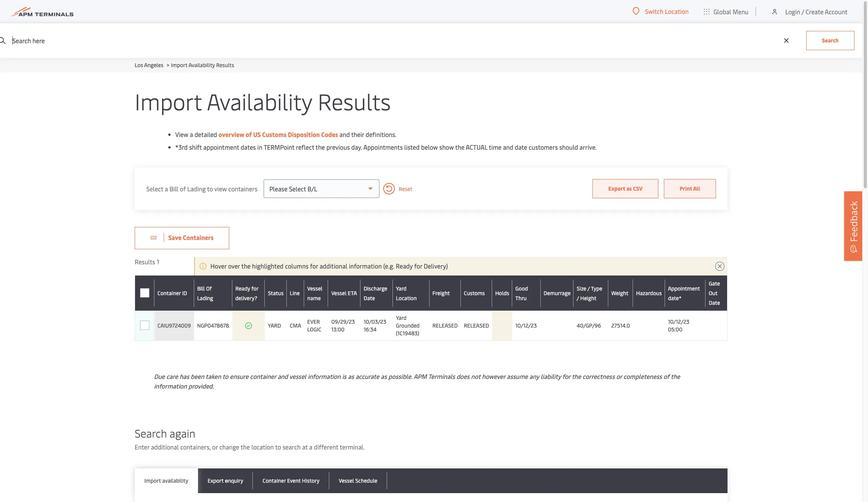 Task type: describe. For each thing, give the bounding box(es) containing it.
vessel schedule button
[[329, 469, 387, 493]]

their
[[351, 130, 364, 139]]

all
[[693, 185, 700, 192]]

yard grounded (1c19483)
[[396, 314, 420, 337]]

type
[[591, 285, 603, 292]]

import availability tab panel
[[135, 493, 728, 502]]

for inside ready for delivery?
[[251, 285, 259, 292]]

2 vertical spatial /
[[577, 294, 579, 302]]

(e.g.
[[383, 262, 394, 270]]

accurate
[[356, 372, 379, 381]]

any
[[530, 372, 539, 381]]

ready for delivery?
[[235, 285, 259, 302]]

0 vertical spatial information
[[349, 262, 382, 270]]

delivery?
[[235, 294, 257, 302]]

terminals
[[428, 372, 455, 381]]

freight
[[433, 290, 450, 297]]

Global search search field
[[5, 23, 779, 58]]

(1c19483)
[[396, 330, 419, 337]]

login / create account
[[785, 7, 848, 16]]

switch
[[645, 7, 664, 15]]

should
[[560, 143, 578, 151]]

05:00
[[668, 326, 683, 333]]

ever
[[307, 318, 320, 325]]

1 vertical spatial availability
[[207, 86, 312, 116]]

the right 'show'
[[455, 143, 465, 151]]

of
[[206, 285, 212, 292]]

vessel eta
[[331, 290, 357, 297]]

0 vertical spatial customs
[[262, 130, 287, 139]]

care
[[166, 372, 178, 381]]

hover
[[210, 262, 227, 270]]

2 horizontal spatial results
[[318, 86, 391, 116]]

a for view
[[190, 130, 193, 139]]

weight
[[611, 290, 629, 297]]

different
[[314, 443, 338, 451]]

a inside search again enter additional containers, or change the location to search at a different terminal.
[[309, 443, 313, 451]]

definitions.
[[366, 130, 397, 139]]

reset button
[[380, 183, 413, 195]]

to inside search again enter additional containers, or change the location to search at a different terminal.
[[275, 443, 281, 451]]

for right the columns
[[310, 262, 318, 270]]

containers,
[[180, 443, 211, 451]]

the inside search again enter additional containers, or change the location to search at a different terminal.
[[241, 443, 250, 451]]

ngp0478678
[[197, 322, 229, 329]]

10/12/23 for 10/12/23
[[516, 322, 537, 329]]

appointment
[[668, 285, 700, 292]]

discharge date
[[364, 285, 387, 302]]

1 vertical spatial los angeles link
[[135, 61, 163, 69]]

0 horizontal spatial of
[[180, 184, 186, 193]]

for left delivery) at the bottom of the page
[[414, 262, 422, 270]]

container for container event history
[[263, 477, 286, 485]]

the left correctness
[[572, 372, 581, 381]]

over
[[228, 262, 240, 270]]

09/29/23
[[331, 318, 355, 325]]

40/gp/96
[[577, 322, 601, 329]]

feedback
[[847, 201, 860, 242]]

10/03/23 16:34
[[364, 318, 386, 333]]

of inside due care has been taken to ensure container and vessel information is as accurate as possible. apm terminals does not however assume any liability for the correctness or completeness of the information provided.
[[664, 372, 670, 381]]

history
[[302, 477, 320, 485]]

bill inside bill of lading
[[197, 285, 205, 292]]

1 horizontal spatial additional
[[320, 262, 347, 270]]

*3rd
[[175, 143, 188, 151]]

date*
[[668, 294, 682, 302]]

/ for size
[[588, 285, 590, 292]]

due
[[154, 372, 165, 381]]

vessel name
[[307, 285, 323, 302]]

codes
[[321, 130, 338, 139]]

1 horizontal spatial date
[[709, 299, 720, 307]]

/ for login
[[802, 7, 804, 16]]

appointments
[[364, 143, 403, 151]]

provided.
[[188, 382, 214, 390]]

0 vertical spatial lading
[[187, 184, 206, 193]]

change
[[219, 443, 239, 451]]

13:00
[[331, 326, 345, 333]]

1 vertical spatial information
[[308, 372, 341, 381]]

search again enter additional containers, or change the location to search at a different terminal.
[[135, 426, 365, 451]]

10/12/23 for 10/12/23 05:00
[[668, 318, 690, 325]]

ready image
[[245, 322, 252, 330]]

angeles for los angeles
[[23, 36, 50, 45]]

overview
[[219, 130, 244, 139]]

yard for yard location
[[396, 285, 407, 292]]

schedule
[[355, 477, 377, 485]]

correctness
[[583, 372, 615, 381]]

ensure
[[230, 372, 249, 381]]

disposition
[[288, 130, 320, 139]]

10/03/23
[[364, 318, 386, 325]]

results 1
[[135, 258, 159, 266]]

day.
[[351, 143, 362, 151]]

>
[[167, 61, 169, 69]]

availability
[[162, 477, 188, 485]]

create
[[806, 7, 824, 16]]

0 vertical spatial and
[[340, 130, 350, 139]]

2 vertical spatial results
[[135, 258, 155, 266]]

los for los angeles
[[12, 36, 22, 45]]

actual
[[466, 143, 488, 151]]

0 vertical spatial los angeles link
[[12, 36, 50, 45]]

date
[[515, 143, 527, 151]]

as inside export as csv button
[[627, 185, 632, 192]]

tab list containing import availability
[[135, 469, 728, 493]]

reflect
[[296, 143, 314, 151]]

gate out date
[[709, 280, 720, 307]]

switch location
[[645, 7, 689, 15]]

search
[[135, 426, 167, 441]]

appointment date*
[[668, 285, 700, 302]]

еnquiry
[[225, 477, 243, 485]]

login / create account link
[[771, 0, 848, 23]]

listed
[[404, 143, 420, 151]]

containers
[[183, 233, 214, 242]]

arrive.
[[580, 143, 597, 151]]

or inside due care has been taken to ensure container and vessel information is as accurate as possible. apm terminals does not however assume any liability for the correctness or completeness of the information provided.
[[616, 372, 622, 381]]

*3rd shift appointment dates in termpoint reflect the previous day. appointments listed below show the actual time and date customers should arrive.
[[175, 143, 597, 151]]

view
[[214, 184, 227, 193]]

container event history button
[[253, 469, 329, 493]]

size
[[577, 285, 587, 292]]

container id
[[158, 290, 187, 297]]



Task type: vqa. For each thing, say whether or not it's contained in the screenshot.
3rd 10/13/23 link from the left
no



Task type: locate. For each thing, give the bounding box(es) containing it.
information left (e.g.
[[349, 262, 382, 270]]

customs
[[262, 130, 287, 139], [464, 290, 485, 297]]

bill right the select
[[170, 184, 178, 193]]

import right >
[[171, 61, 187, 69]]

2 horizontal spatial to
[[275, 443, 281, 451]]

select a bill of lading to view containers
[[146, 184, 258, 193]]

availability right >
[[189, 61, 215, 69]]

and left vessel
[[278, 372, 288, 381]]

the right the over
[[241, 262, 251, 270]]

search
[[283, 443, 301, 451]]

yard right discharge
[[396, 285, 407, 292]]

yard
[[268, 322, 281, 329]]

caiu9724009
[[158, 322, 191, 329]]

2 horizontal spatial /
[[802, 7, 804, 16]]

1 horizontal spatial customs
[[464, 290, 485, 297]]

the right change
[[241, 443, 250, 451]]

name
[[307, 294, 321, 302]]

import for availability
[[135, 86, 202, 116]]

2 horizontal spatial and
[[503, 143, 513, 151]]

feedback button
[[844, 191, 864, 261]]

0 vertical spatial a
[[190, 130, 193, 139]]

good thru
[[516, 285, 528, 302]]

for up delivery?
[[251, 285, 259, 292]]

as right is
[[348, 372, 354, 381]]

and left their
[[340, 130, 350, 139]]

information
[[349, 262, 382, 270], [308, 372, 341, 381], [154, 382, 187, 390]]

yard inside yard location
[[396, 285, 407, 292]]

termpoint
[[264, 143, 295, 151]]

0 vertical spatial container
[[158, 290, 181, 297]]

date inside discharge date
[[364, 294, 375, 302]]

out
[[709, 290, 718, 297]]

1 horizontal spatial or
[[616, 372, 622, 381]]

0 vertical spatial additional
[[320, 262, 347, 270]]

container for container id
[[158, 290, 181, 297]]

0 vertical spatial ready
[[396, 262, 413, 270]]

0 horizontal spatial and
[[278, 372, 288, 381]]

0 vertical spatial yard
[[396, 285, 407, 292]]

los angeles
[[12, 36, 50, 45]]

2 released from the left
[[464, 322, 489, 329]]

highlighted
[[252, 262, 284, 270]]

is
[[342, 372, 347, 381]]

2 yard from the top
[[396, 314, 407, 322]]

import availability results
[[135, 86, 391, 116]]

as left csv
[[627, 185, 632, 192]]

0 horizontal spatial 10/12/23
[[516, 322, 537, 329]]

0 vertical spatial of
[[246, 130, 252, 139]]

1 horizontal spatial to
[[223, 372, 228, 381]]

location up yard grounded (1c19483)
[[396, 294, 417, 302]]

1 horizontal spatial released
[[464, 322, 489, 329]]

however
[[482, 372, 505, 381]]

yard up grounded
[[396, 314, 407, 322]]

view
[[175, 130, 188, 139]]

0 horizontal spatial ready
[[235, 285, 250, 292]]

0 vertical spatial location
[[665, 7, 689, 15]]

bill left the of
[[197, 285, 205, 292]]

or right correctness
[[616, 372, 622, 381]]

1 vertical spatial import
[[135, 86, 202, 116]]

ever logic
[[307, 318, 322, 333]]

possible.
[[388, 372, 412, 381]]

print
[[680, 185, 692, 192]]

save containers
[[168, 233, 214, 242]]

of left us
[[246, 130, 252, 139]]

print all
[[680, 185, 700, 192]]

appointment
[[203, 143, 239, 151]]

0 horizontal spatial to
[[207, 184, 213, 193]]

/ right login
[[802, 7, 804, 16]]

0 horizontal spatial a
[[165, 184, 168, 193]]

1 horizontal spatial ready
[[396, 262, 413, 270]]

1 horizontal spatial /
[[588, 285, 590, 292]]

0 horizontal spatial container
[[158, 290, 181, 297]]

0 horizontal spatial customs
[[262, 130, 287, 139]]

1 horizontal spatial location
[[665, 7, 689, 15]]

2 vertical spatial to
[[275, 443, 281, 451]]

1 horizontal spatial export
[[609, 185, 625, 192]]

import for availability
[[144, 477, 161, 485]]

global
[[714, 7, 731, 16]]

0 vertical spatial to
[[207, 184, 213, 193]]

yard for yard grounded (1c19483)
[[396, 314, 407, 322]]

a for select
[[165, 184, 168, 193]]

0 vertical spatial export
[[609, 185, 625, 192]]

container inside button
[[263, 477, 286, 485]]

vessel left schedule
[[339, 477, 354, 485]]

vessel for vessel eta
[[331, 290, 347, 297]]

and left date in the top of the page
[[503, 143, 513, 151]]

hazardous
[[636, 290, 662, 297]]

of right the select
[[180, 184, 186, 193]]

/
[[802, 7, 804, 16], [588, 285, 590, 292], [577, 294, 579, 302]]

1 vertical spatial lading
[[197, 294, 213, 302]]

for
[[310, 262, 318, 270], [414, 262, 422, 270], [251, 285, 259, 292], [563, 372, 571, 381]]

import down >
[[135, 86, 202, 116]]

1 vertical spatial results
[[318, 86, 391, 116]]

availability
[[189, 61, 215, 69], [207, 86, 312, 116]]

0 vertical spatial los
[[12, 36, 22, 45]]

to left the view
[[207, 184, 213, 193]]

bill of lading
[[197, 285, 213, 302]]

vessel up name
[[307, 285, 323, 292]]

1 horizontal spatial los
[[135, 61, 143, 69]]

10/12/23 up 05:00
[[668, 318, 690, 325]]

additional down search
[[151, 443, 179, 451]]

2 vertical spatial information
[[154, 382, 187, 390]]

ready right (e.g.
[[396, 262, 413, 270]]

1 yard from the top
[[396, 285, 407, 292]]

1 vertical spatial export
[[208, 477, 224, 485]]

0 horizontal spatial angeles
[[23, 36, 50, 45]]

1
[[157, 258, 159, 266]]

los angeles > import availability results
[[135, 61, 234, 69]]

1 horizontal spatial as
[[381, 372, 387, 381]]

1 vertical spatial a
[[165, 184, 168, 193]]

been
[[191, 372, 204, 381]]

vessel
[[289, 372, 306, 381]]

at
[[302, 443, 308, 451]]

1 vertical spatial /
[[588, 285, 590, 292]]

to
[[207, 184, 213, 193], [223, 372, 228, 381], [275, 443, 281, 451]]

columns
[[285, 262, 309, 270]]

2 horizontal spatial information
[[349, 262, 382, 270]]

import
[[171, 61, 187, 69], [135, 86, 202, 116], [144, 477, 161, 485]]

1 vertical spatial to
[[223, 372, 228, 381]]

10/12/23 down thru
[[516, 322, 537, 329]]

location right switch
[[665, 7, 689, 15]]

lading down the of
[[197, 294, 213, 302]]

container left event
[[263, 477, 286, 485]]

date down out
[[709, 299, 720, 307]]

global menu button
[[697, 0, 757, 23]]

grounded
[[396, 322, 420, 329]]

date down discharge
[[364, 294, 375, 302]]

/ right size
[[588, 285, 590, 292]]

2 vertical spatial import
[[144, 477, 161, 485]]

gate
[[709, 280, 720, 287]]

export for export еnquiry
[[208, 477, 224, 485]]

global menu
[[714, 7, 749, 16]]

0 horizontal spatial or
[[212, 443, 218, 451]]

enter
[[135, 443, 150, 451]]

0 vertical spatial or
[[616, 372, 622, 381]]

or inside search again enter additional containers, or change the location to search at a different terminal.
[[212, 443, 218, 451]]

a right the select
[[165, 184, 168, 193]]

not
[[471, 372, 481, 381]]

does
[[457, 372, 470, 381]]

0 vertical spatial bill
[[170, 184, 178, 193]]

1 horizontal spatial los angeles link
[[135, 61, 163, 69]]

1 horizontal spatial 10/12/23
[[668, 318, 690, 325]]

date
[[364, 294, 375, 302], [709, 299, 720, 307]]

vessel for vessel schedule
[[339, 477, 354, 485]]

1 vertical spatial yard
[[396, 314, 407, 322]]

availability up us
[[207, 86, 312, 116]]

or
[[616, 372, 622, 381], [212, 443, 218, 451]]

export as csv
[[609, 185, 643, 192]]

a right at
[[309, 443, 313, 451]]

10/12/23 05:00
[[668, 318, 690, 333]]

0 vertical spatial availability
[[189, 61, 215, 69]]

in
[[257, 143, 262, 151]]

previous
[[327, 143, 350, 151]]

1 vertical spatial bill
[[197, 285, 205, 292]]

information down care
[[154, 382, 187, 390]]

for right liability
[[563, 372, 571, 381]]

additional
[[320, 262, 347, 270], [151, 443, 179, 451]]

export еnquiry
[[208, 477, 243, 485]]

information left is
[[308, 372, 341, 381]]

good
[[516, 285, 528, 292]]

16:34
[[364, 326, 377, 333]]

2 vertical spatial of
[[664, 372, 670, 381]]

to for taken
[[223, 372, 228, 381]]

of right completeness
[[664, 372, 670, 381]]

0 vertical spatial import
[[171, 61, 187, 69]]

0 horizontal spatial as
[[348, 372, 354, 381]]

import inside button
[[144, 477, 161, 485]]

0 horizontal spatial additional
[[151, 443, 179, 451]]

import left the availability
[[144, 477, 161, 485]]

as right accurate
[[381, 372, 387, 381]]

as
[[627, 185, 632, 192], [348, 372, 354, 381], [381, 372, 387, 381]]

login
[[785, 7, 801, 16]]

1 horizontal spatial of
[[246, 130, 252, 139]]

show
[[439, 143, 454, 151]]

0 horizontal spatial location
[[396, 294, 417, 302]]

1 released from the left
[[433, 322, 458, 329]]

10/12/23
[[668, 318, 690, 325], [516, 322, 537, 329]]

/ inside "login / create account" link
[[802, 7, 804, 16]]

1 horizontal spatial container
[[263, 477, 286, 485]]

1 vertical spatial and
[[503, 143, 513, 151]]

select
[[146, 184, 163, 193]]

None checkbox
[[140, 321, 149, 330], [140, 321, 149, 330], [140, 321, 149, 330], [140, 321, 149, 330]]

lading left the view
[[187, 184, 206, 193]]

save containers button
[[135, 227, 229, 249]]

0 vertical spatial /
[[802, 7, 804, 16]]

the right reflect
[[316, 143, 325, 151]]

export for export as csv
[[609, 185, 625, 192]]

1 horizontal spatial and
[[340, 130, 350, 139]]

1 horizontal spatial a
[[190, 130, 193, 139]]

to inside due care has been taken to ensure container and vessel information is as accurate as possible. apm terminals does not however assume any liability for the correctness or completeness of the information provided.
[[223, 372, 228, 381]]

event
[[287, 477, 301, 485]]

vessel left 'eta'
[[331, 290, 347, 297]]

1 vertical spatial ready
[[235, 285, 250, 292]]

1 horizontal spatial bill
[[197, 285, 205, 292]]

additional inside search again enter additional containers, or change the location to search at a different terminal.
[[151, 443, 179, 451]]

ready inside ready for delivery?
[[235, 285, 250, 292]]

container left id
[[158, 290, 181, 297]]

the right completeness
[[671, 372, 680, 381]]

0 vertical spatial results
[[216, 61, 234, 69]]

0 horizontal spatial date
[[364, 294, 375, 302]]

a right view
[[190, 130, 193, 139]]

additional up vessel eta
[[320, 262, 347, 270]]

27514.0
[[611, 322, 630, 329]]

tab list
[[135, 469, 728, 493]]

0 horizontal spatial bill
[[170, 184, 178, 193]]

1 vertical spatial los
[[135, 61, 143, 69]]

1 horizontal spatial information
[[308, 372, 341, 381]]

0 horizontal spatial released
[[433, 322, 458, 329]]

1 vertical spatial of
[[180, 184, 186, 193]]

2 vertical spatial and
[[278, 372, 288, 381]]

save
[[168, 233, 182, 242]]

ready up delivery?
[[235, 285, 250, 292]]

location for yard
[[396, 294, 417, 302]]

None checkbox
[[140, 289, 149, 298], [140, 289, 149, 298], [140, 289, 149, 298], [140, 289, 149, 298]]

2 horizontal spatial a
[[309, 443, 313, 451]]

customs up termpoint at top
[[262, 130, 287, 139]]

2 vertical spatial a
[[309, 443, 313, 451]]

0 horizontal spatial los
[[12, 36, 22, 45]]

to right taken
[[223, 372, 228, 381]]

export
[[609, 185, 625, 192], [208, 477, 224, 485]]

or left change
[[212, 443, 218, 451]]

/ down size
[[577, 294, 579, 302]]

thru
[[516, 294, 527, 302]]

overview of us customs disposition codes link
[[219, 130, 338, 139]]

1 vertical spatial or
[[212, 443, 218, 451]]

09/29/23 13:00
[[331, 318, 355, 333]]

shift
[[189, 143, 202, 151]]

yard inside yard grounded (1c19483)
[[396, 314, 407, 322]]

vessel for vessel name
[[307, 285, 323, 292]]

2 horizontal spatial as
[[627, 185, 632, 192]]

to for lading
[[207, 184, 213, 193]]

1 vertical spatial customs
[[464, 290, 485, 297]]

los for los angeles > import availability results
[[135, 61, 143, 69]]

0 horizontal spatial results
[[135, 258, 155, 266]]

0 horizontal spatial los angeles link
[[12, 36, 50, 45]]

location for switch
[[665, 7, 689, 15]]

0 vertical spatial angeles
[[23, 36, 50, 45]]

line
[[290, 290, 300, 297]]

csv
[[633, 185, 643, 192]]

to left 'search'
[[275, 443, 281, 451]]

2 horizontal spatial of
[[664, 372, 670, 381]]

0 horizontal spatial /
[[577, 294, 579, 302]]

location
[[251, 443, 274, 451]]

container event history
[[263, 477, 320, 485]]

and inside due care has been taken to ensure container and vessel information is as accurate as possible. apm terminals does not however assume any liability for the correctness or completeness of the information provided.
[[278, 372, 288, 381]]

vessel
[[307, 285, 323, 292], [331, 290, 347, 297], [339, 477, 354, 485]]

1 horizontal spatial results
[[216, 61, 234, 69]]

vessel inside button
[[339, 477, 354, 485]]

1 vertical spatial additional
[[151, 443, 179, 451]]

customs left holds
[[464, 290, 485, 297]]

export left csv
[[609, 185, 625, 192]]

eta
[[348, 290, 357, 297]]

has
[[180, 372, 189, 381]]

for inside due care has been taken to ensure container and vessel information is as accurate as possible. apm terminals does not however assume any liability for the correctness or completeness of the information provided.
[[563, 372, 571, 381]]

0 horizontal spatial export
[[208, 477, 224, 485]]

None submit
[[806, 31, 855, 50]]

0 horizontal spatial information
[[154, 382, 187, 390]]

angeles for los angeles > import availability results
[[144, 61, 163, 69]]

terminal.
[[340, 443, 365, 451]]

export left еnquiry
[[208, 477, 224, 485]]

1 vertical spatial container
[[263, 477, 286, 485]]

hover over the highlighted columns for additional information (e.g. ready for delivery)
[[210, 262, 448, 270]]

view a detailed overview of us customs disposition codes and their definitions.
[[175, 130, 397, 139]]



